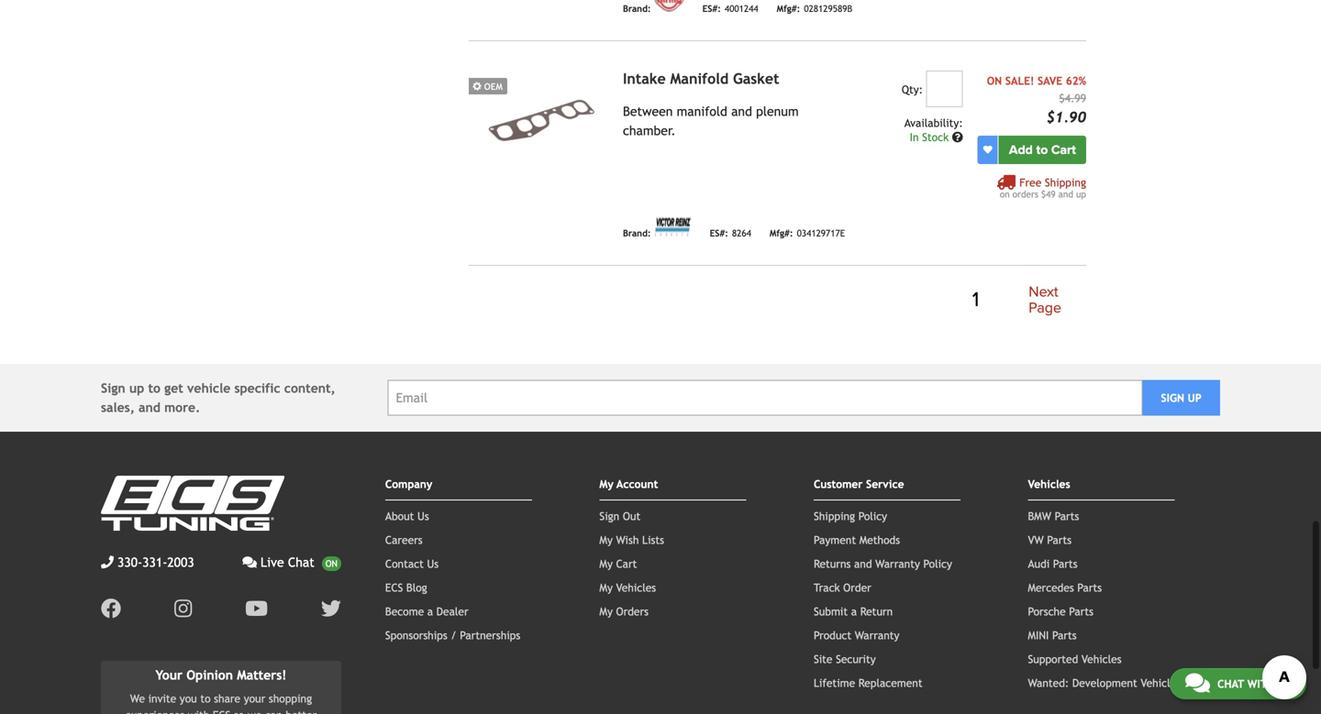 Task type: vqa. For each thing, say whether or not it's contained in the screenshot.
My Orders
yes



Task type: describe. For each thing, give the bounding box(es) containing it.
invite
[[148, 693, 176, 706]]

victor reinz - corporate logo image
[[655, 217, 692, 237]]

contact us link
[[385, 558, 439, 571]]

orders
[[616, 606, 649, 619]]

availability:
[[905, 116, 963, 129]]

1 vertical spatial shipping
[[814, 510, 855, 523]]

supported vehicles link
[[1028, 653, 1122, 666]]

wanted:
[[1028, 677, 1069, 690]]

es#: 4001244
[[703, 3, 759, 14]]

account
[[617, 478, 658, 491]]

my orders
[[600, 606, 649, 619]]

my vehicles link
[[600, 582, 656, 595]]

add to wish list image
[[983, 145, 993, 155]]

your opinion matters!
[[156, 669, 287, 683]]

product warranty
[[814, 630, 900, 642]]

ecs tuning image
[[101, 476, 284, 531]]

careers link
[[385, 534, 423, 547]]

my account
[[600, 478, 658, 491]]

up inside free shipping on orders $49 and up
[[1076, 189, 1086, 199]]

sign up button
[[1143, 380, 1220, 416]]

0 vertical spatial policy
[[859, 510, 887, 523]]

careers
[[385, 534, 423, 547]]

track order
[[814, 582, 872, 595]]

4001244
[[725, 3, 759, 14]]

free
[[1020, 176, 1042, 189]]

live chat
[[261, 556, 315, 570]]

become
[[385, 606, 424, 619]]

brand: for es#: 8264
[[623, 228, 651, 239]]

mfg#: for mfg#: 034129717e
[[770, 228, 793, 239]]

methods
[[860, 534, 900, 547]]

vehicles up wanted: development vehicles
[[1082, 653, 1122, 666]]

parts for bmw parts
[[1055, 510, 1079, 523]]

manifold
[[677, 104, 728, 119]]

youtube logo image
[[245, 599, 268, 619]]

specific
[[234, 381, 280, 396]]

sponsorships / partnerships link
[[385, 630, 521, 642]]

qty:
[[902, 83, 923, 96]]

ecs blog
[[385, 582, 427, 595]]

return
[[860, 606, 893, 619]]

payment methods link
[[814, 534, 900, 547]]

porsche parts link
[[1028, 606, 1094, 619]]

blog
[[406, 582, 427, 595]]

es#: for es#: 4001244
[[703, 3, 721, 14]]

wanted: development vehicles
[[1028, 677, 1181, 690]]

returns
[[814, 558, 851, 571]]

sales,
[[101, 401, 135, 415]]

live chat link
[[243, 553, 341, 573]]

chat with us link
[[1170, 669, 1307, 700]]

to inside button
[[1036, 142, 1048, 158]]

payment
[[814, 534, 856, 547]]

shipping policy link
[[814, 510, 887, 523]]

1 vertical spatial cart
[[616, 558, 637, 571]]

product
[[814, 630, 852, 642]]

shopping
[[269, 693, 312, 706]]

vehicle
[[187, 381, 231, 396]]

content,
[[284, 381, 336, 396]]

my for my vehicles
[[600, 582, 613, 595]]

es#8264 - 034129717e - intake manifold gasket - between manifold and plenum chamber. - victor reinz - audi image
[[469, 71, 608, 175]]

my cart
[[600, 558, 637, 571]]

mercedes parts link
[[1028, 582, 1102, 595]]

to inside the sign up to get vehicle specific content, sales, and more.
[[148, 381, 161, 396]]

become a dealer link
[[385, 606, 469, 619]]

you
[[180, 693, 197, 706]]

my for my cart
[[600, 558, 613, 571]]

site security
[[814, 653, 876, 666]]

Email email field
[[388, 380, 1143, 416]]

returns and warranty policy
[[814, 558, 952, 571]]

about us link
[[385, 510, 429, 523]]

stock
[[922, 131, 949, 144]]

8264
[[732, 228, 751, 239]]

parts for porsche parts
[[1069, 606, 1094, 619]]

submit a return link
[[814, 606, 893, 619]]

in stock
[[910, 131, 952, 144]]

330-
[[117, 556, 142, 570]]

wish
[[616, 534, 639, 547]]

track
[[814, 582, 840, 595]]

a for submit
[[851, 606, 857, 619]]

audi parts link
[[1028, 558, 1078, 571]]

intake manifold gasket link
[[623, 70, 779, 87]]

partnerships
[[460, 630, 521, 642]]

track order link
[[814, 582, 872, 595]]

chat with us
[[1218, 678, 1291, 691]]

next
[[1029, 283, 1059, 301]]

elring - corporate logo image
[[655, 0, 684, 12]]

and inside between manifold and plenum chamber.
[[731, 104, 752, 119]]

between
[[623, 104, 673, 119]]

supported vehicles
[[1028, 653, 1122, 666]]

vw
[[1028, 534, 1044, 547]]

sign for sign up to get vehicle specific content, sales, and more.
[[101, 381, 125, 396]]

1 vertical spatial warranty
[[855, 630, 900, 642]]

comments image for live
[[243, 557, 257, 569]]

lifetime replacement
[[814, 677, 923, 690]]

on
[[1000, 189, 1010, 199]]

us for contact us
[[427, 558, 439, 571]]

supported
[[1028, 653, 1078, 666]]

sign for sign out
[[600, 510, 620, 523]]

with inside "we invite you to share your shopping experiences with ecs so we can bette"
[[188, 709, 209, 715]]

to inside "we invite you to share your shopping experiences with ecs so we can bette"
[[200, 693, 211, 706]]

submit
[[814, 606, 848, 619]]

up for sign up to get vehicle specific content, sales, and more.
[[129, 381, 144, 396]]

bmw
[[1028, 510, 1052, 523]]

brand: for es#: 4001244
[[623, 3, 651, 14]]

intake
[[623, 70, 666, 87]]

cart inside add to cart button
[[1051, 142, 1076, 158]]

and inside the sign up to get vehicle specific content, sales, and more.
[[139, 401, 161, 415]]

parts for vw parts
[[1047, 534, 1072, 547]]

about us
[[385, 510, 429, 523]]

my vehicles
[[600, 582, 656, 595]]

mfg#: for mfg#: 028129589b
[[777, 3, 800, 14]]

between manifold and plenum chamber.
[[623, 104, 799, 138]]

my wish lists
[[600, 534, 664, 547]]

028129589b
[[804, 3, 853, 14]]

your
[[244, 693, 265, 706]]

submit a return
[[814, 606, 893, 619]]

ecs inside "we invite you to share your shopping experiences with ecs so we can bette"
[[213, 709, 231, 715]]

1 link
[[961, 286, 990, 315]]

your
[[156, 669, 183, 683]]

$1.90
[[1047, 109, 1086, 126]]

sign out
[[600, 510, 641, 523]]

parts for mercedes parts
[[1078, 582, 1102, 595]]

$49
[[1041, 189, 1056, 199]]

free shipping on orders $49 and up
[[1000, 176, 1086, 199]]



Task type: locate. For each thing, give the bounding box(es) containing it.
parts for mini parts
[[1052, 630, 1077, 642]]

sign up to get vehicle specific content, sales, and more.
[[101, 381, 336, 415]]

0 vertical spatial es#:
[[703, 3, 721, 14]]

1 horizontal spatial cart
[[1051, 142, 1076, 158]]

1 horizontal spatial comments image
[[1185, 673, 1210, 695]]

to right add
[[1036, 142, 1048, 158]]

4 my from the top
[[600, 582, 613, 595]]

site security link
[[814, 653, 876, 666]]

mercedes parts
[[1028, 582, 1102, 595]]

mfg#: 028129589b
[[777, 3, 853, 14]]

0 vertical spatial mfg#:
[[777, 3, 800, 14]]

save
[[1038, 74, 1063, 87]]

sign for sign up
[[1161, 392, 1185, 405]]

and up "order"
[[854, 558, 872, 571]]

next page
[[1029, 283, 1062, 317]]

1 vertical spatial es#:
[[710, 228, 729, 239]]

chat
[[288, 556, 315, 570], [1218, 678, 1244, 691]]

shipping right the free
[[1045, 176, 1086, 189]]

my left account
[[600, 478, 614, 491]]

0 vertical spatial chat
[[288, 556, 315, 570]]

0 horizontal spatial to
[[148, 381, 161, 396]]

dealer
[[436, 606, 469, 619]]

0 horizontal spatial policy
[[859, 510, 887, 523]]

comments image left "chat with us"
[[1185, 673, 1210, 695]]

1 horizontal spatial sign
[[600, 510, 620, 523]]

we
[[130, 693, 145, 706]]

service
[[866, 478, 904, 491]]

1 horizontal spatial to
[[200, 693, 211, 706]]

0 horizontal spatial ecs
[[213, 709, 231, 715]]

0 vertical spatial shipping
[[1045, 176, 1086, 189]]

3 my from the top
[[600, 558, 613, 571]]

returns and warranty policy link
[[814, 558, 952, 571]]

us inside "link"
[[1278, 678, 1291, 691]]

up for sign up
[[1188, 392, 1202, 405]]

chat inside "chat with us" "link"
[[1218, 678, 1244, 691]]

es#: left 8264
[[710, 228, 729, 239]]

vehicles
[[1028, 478, 1071, 491], [616, 582, 656, 595], [1082, 653, 1122, 666], [1141, 677, 1181, 690]]

to right you
[[200, 693, 211, 706]]

and left plenum
[[731, 104, 752, 119]]

policy
[[859, 510, 887, 523], [924, 558, 952, 571]]

mfg#:
[[777, 3, 800, 14], [770, 228, 793, 239]]

my down my cart
[[600, 582, 613, 595]]

to
[[1036, 142, 1048, 158], [148, 381, 161, 396], [200, 693, 211, 706]]

parts for audi parts
[[1053, 558, 1078, 571]]

twitter logo image
[[321, 599, 341, 619]]

2 horizontal spatial sign
[[1161, 392, 1185, 405]]

cart down 'wish' on the bottom left of page
[[616, 558, 637, 571]]

us for about us
[[418, 510, 429, 523]]

ecs left blog
[[385, 582, 403, 595]]

sign inside 'button'
[[1161, 392, 1185, 405]]

0 horizontal spatial with
[[188, 709, 209, 715]]

62%
[[1066, 74, 1086, 87]]

parts right vw
[[1047, 534, 1072, 547]]

sponsorships
[[385, 630, 448, 642]]

1 my from the top
[[600, 478, 614, 491]]

0 horizontal spatial shipping
[[814, 510, 855, 523]]

0 horizontal spatial comments image
[[243, 557, 257, 569]]

to left 'get'
[[148, 381, 161, 396]]

plenum
[[756, 104, 799, 119]]

1 a from the left
[[427, 606, 433, 619]]

1 horizontal spatial chat
[[1218, 678, 1244, 691]]

my left 'wish' on the bottom left of page
[[600, 534, 613, 547]]

chamber.
[[623, 123, 676, 138]]

cart
[[1051, 142, 1076, 158], [616, 558, 637, 571]]

on sale!                         save 62% $4.99 $1.90
[[987, 74, 1086, 126]]

instagram logo image
[[174, 599, 192, 619]]

add to cart button
[[999, 136, 1086, 164]]

my for my account
[[600, 478, 614, 491]]

comments image left live
[[243, 557, 257, 569]]

sign
[[101, 381, 125, 396], [1161, 392, 1185, 405], [600, 510, 620, 523]]

es#: left 4001244
[[703, 3, 721, 14]]

0 vertical spatial us
[[418, 510, 429, 523]]

question circle image
[[952, 132, 963, 143]]

1 horizontal spatial shipping
[[1045, 176, 1086, 189]]

and inside free shipping on orders $49 and up
[[1059, 189, 1074, 199]]

sign out link
[[600, 510, 641, 523]]

1 horizontal spatial up
[[1076, 189, 1086, 199]]

phone image
[[101, 557, 114, 569]]

company
[[385, 478, 432, 491]]

brand: left elring - corporate logo
[[623, 3, 651, 14]]

up inside 'button'
[[1188, 392, 1202, 405]]

my for my orders
[[600, 606, 613, 619]]

a for become
[[427, 606, 433, 619]]

warranty down the methods
[[876, 558, 920, 571]]

my wish lists link
[[600, 534, 664, 547]]

a left dealer
[[427, 606, 433, 619]]

parts down porsche parts
[[1052, 630, 1077, 642]]

1 horizontal spatial ecs
[[385, 582, 403, 595]]

add to cart
[[1009, 142, 1076, 158]]

2 vertical spatial us
[[1278, 678, 1291, 691]]

mini parts link
[[1028, 630, 1077, 642]]

opinion
[[186, 669, 233, 683]]

0 horizontal spatial up
[[129, 381, 144, 396]]

2 my from the top
[[600, 534, 613, 547]]

1 vertical spatial comments image
[[1185, 673, 1210, 695]]

es#: 8264
[[710, 228, 751, 239]]

1 vertical spatial brand:
[[623, 228, 651, 239]]

es#:
[[703, 3, 721, 14], [710, 228, 729, 239]]

mini parts
[[1028, 630, 1077, 642]]

with
[[1248, 678, 1275, 691], [188, 709, 209, 715]]

comments image for chat
[[1185, 673, 1210, 695]]

with inside "link"
[[1248, 678, 1275, 691]]

0 vertical spatial comments image
[[243, 557, 257, 569]]

parts right bmw
[[1055, 510, 1079, 523]]

1 horizontal spatial with
[[1248, 678, 1275, 691]]

0 vertical spatial with
[[1248, 678, 1275, 691]]

order
[[843, 582, 872, 595]]

shipping inside free shipping on orders $49 and up
[[1045, 176, 1086, 189]]

shipping up payment
[[814, 510, 855, 523]]

my for my wish lists
[[600, 534, 613, 547]]

330-331-2003
[[117, 556, 194, 570]]

my cart link
[[600, 558, 637, 571]]

get
[[164, 381, 183, 396]]

1 vertical spatial policy
[[924, 558, 952, 571]]

porsche parts
[[1028, 606, 1094, 619]]

$4.99
[[1059, 92, 1086, 105]]

0 vertical spatial brand:
[[623, 3, 651, 14]]

0 horizontal spatial chat
[[288, 556, 315, 570]]

0 vertical spatial warranty
[[876, 558, 920, 571]]

a left return
[[851, 606, 857, 619]]

0 vertical spatial to
[[1036, 142, 1048, 158]]

2 a from the left
[[851, 606, 857, 619]]

ecs blog link
[[385, 582, 427, 595]]

parts up porsche parts 'link'
[[1078, 582, 1102, 595]]

es#: for es#: 8264
[[710, 228, 729, 239]]

1 horizontal spatial policy
[[924, 558, 952, 571]]

contact
[[385, 558, 424, 571]]

1 vertical spatial with
[[188, 709, 209, 715]]

comments image inside live chat "link"
[[243, 557, 257, 569]]

so
[[234, 709, 244, 715]]

1 vertical spatial to
[[148, 381, 161, 396]]

mfg#: left 028129589b
[[777, 3, 800, 14]]

shipping policy
[[814, 510, 887, 523]]

we invite you to share your shopping experiences with ecs so we can bette
[[125, 693, 317, 715]]

my up the my vehicles
[[600, 558, 613, 571]]

orders
[[1013, 189, 1039, 199]]

we
[[248, 709, 262, 715]]

2 horizontal spatial to
[[1036, 142, 1048, 158]]

warranty down return
[[855, 630, 900, 642]]

comments image
[[243, 557, 257, 569], [1185, 673, 1210, 695]]

sign inside the sign up to get vehicle specific content, sales, and more.
[[101, 381, 125, 396]]

0 vertical spatial cart
[[1051, 142, 1076, 158]]

1 vertical spatial ecs
[[213, 709, 231, 715]]

0 vertical spatial ecs
[[385, 582, 403, 595]]

1 horizontal spatial a
[[851, 606, 857, 619]]

become a dealer
[[385, 606, 469, 619]]

porsche
[[1028, 606, 1066, 619]]

facebook logo image
[[101, 599, 121, 619]]

331-
[[142, 556, 167, 570]]

1 vertical spatial mfg#:
[[770, 228, 793, 239]]

ecs
[[385, 582, 403, 595], [213, 709, 231, 715]]

parts up mercedes parts
[[1053, 558, 1078, 571]]

intake manifold gasket
[[623, 70, 779, 87]]

1
[[972, 288, 979, 313]]

0 horizontal spatial a
[[427, 606, 433, 619]]

034129717e
[[797, 228, 845, 239]]

2 brand: from the top
[[623, 228, 651, 239]]

in
[[910, 131, 919, 144]]

bmw parts link
[[1028, 510, 1079, 523]]

1 brand: from the top
[[623, 3, 651, 14]]

parts down mercedes parts link
[[1069, 606, 1094, 619]]

development
[[1073, 677, 1138, 690]]

vehicles up orders
[[616, 582, 656, 595]]

security
[[836, 653, 876, 666]]

5 my from the top
[[600, 606, 613, 619]]

1 vertical spatial us
[[427, 558, 439, 571]]

wanted: development vehicles link
[[1028, 677, 1181, 690]]

matters!
[[237, 669, 287, 683]]

lifetime replacement link
[[814, 677, 923, 690]]

2003
[[167, 556, 194, 570]]

up inside the sign up to get vehicle specific content, sales, and more.
[[129, 381, 144, 396]]

330-331-2003 link
[[101, 553, 194, 573]]

paginated product list navigation navigation
[[469, 281, 1086, 320]]

vehicles up bmw parts
[[1028, 478, 1071, 491]]

mfg#: 034129717e
[[770, 228, 845, 239]]

and right the "$49"
[[1059, 189, 1074, 199]]

bmw parts
[[1028, 510, 1079, 523]]

vehicles right development
[[1141, 677, 1181, 690]]

gasket
[[733, 70, 779, 87]]

brand: left victor reinz - corporate logo
[[623, 228, 651, 239]]

0 horizontal spatial cart
[[616, 558, 637, 571]]

ecs down share
[[213, 709, 231, 715]]

chat inside live chat "link"
[[288, 556, 315, 570]]

2 vertical spatial to
[[200, 693, 211, 706]]

my left orders
[[600, 606, 613, 619]]

add
[[1009, 142, 1033, 158]]

us
[[418, 510, 429, 523], [427, 558, 439, 571], [1278, 678, 1291, 691]]

comments image inside "chat with us" "link"
[[1185, 673, 1210, 695]]

contact us
[[385, 558, 439, 571]]

mfg#: left the 034129717e
[[770, 228, 793, 239]]

and right the sales, on the left bottom
[[139, 401, 161, 415]]

1 vertical spatial chat
[[1218, 678, 1244, 691]]

cart down $1.90
[[1051, 142, 1076, 158]]

my
[[600, 478, 614, 491], [600, 534, 613, 547], [600, 558, 613, 571], [600, 582, 613, 595], [600, 606, 613, 619]]

None number field
[[927, 71, 963, 107]]

mini
[[1028, 630, 1049, 642]]

replacement
[[859, 677, 923, 690]]

2 horizontal spatial up
[[1188, 392, 1202, 405]]

0 horizontal spatial sign
[[101, 381, 125, 396]]

mercedes
[[1028, 582, 1074, 595]]



